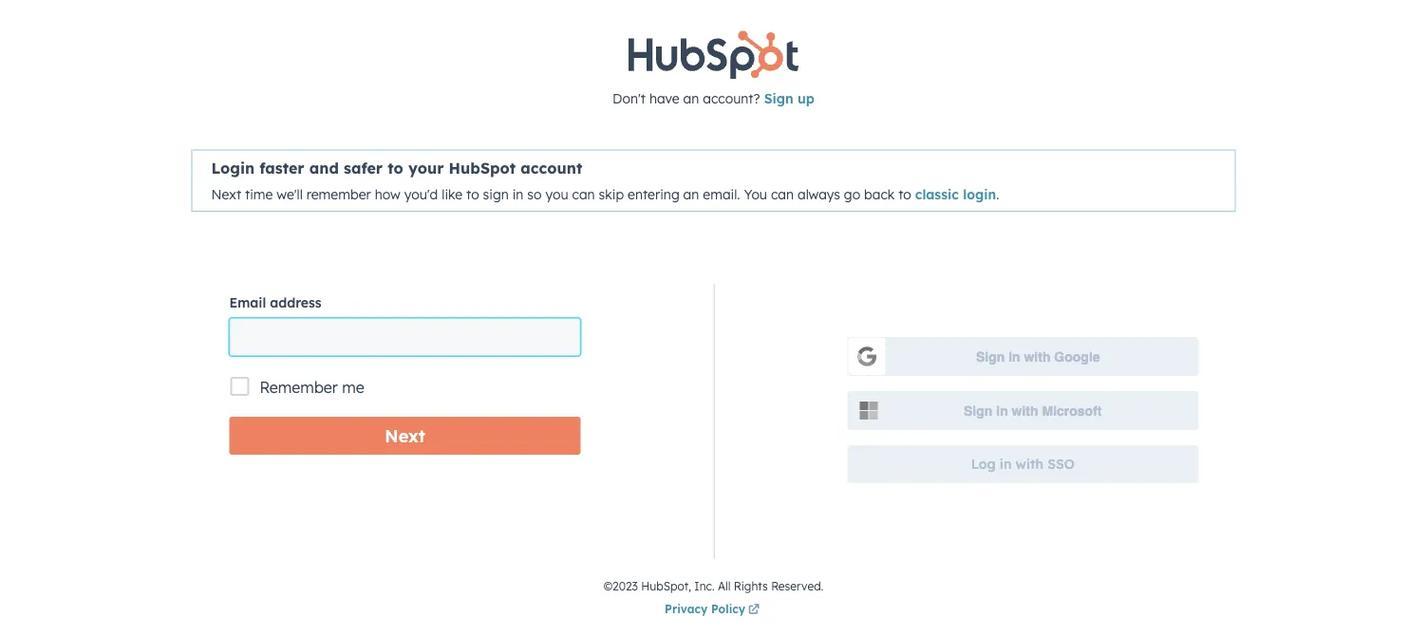 Task type: describe. For each thing, give the bounding box(es) containing it.
with for microsoft
[[1012, 403, 1038, 418]]

2 can from the left
[[771, 185, 794, 202]]

email.
[[703, 185, 740, 202]]

privacy
[[665, 602, 708, 616]]

we'll
[[277, 185, 303, 202]]

always
[[798, 185, 840, 202]]

don't
[[613, 90, 646, 106]]

log
[[971, 456, 996, 472]]

remember me
[[260, 378, 364, 397]]

login
[[211, 158, 255, 177]]

sign in with microsoft button
[[847, 391, 1199, 430]]

you
[[744, 185, 767, 202]]

back
[[864, 185, 895, 202]]

you
[[545, 185, 568, 202]]

email
[[229, 294, 266, 311]]

hubspot,
[[641, 579, 691, 593]]

remember
[[260, 378, 338, 397]]

so
[[527, 185, 542, 202]]

inc.
[[694, 579, 715, 593]]

you'd
[[404, 185, 438, 202]]

0 horizontal spatial to
[[388, 158, 403, 177]]

1 an from the top
[[683, 90, 699, 106]]

© 2023 hubspot, inc. all rights reserved.
[[604, 579, 824, 593]]

google
[[1054, 349, 1100, 364]]

classic login button
[[915, 185, 996, 202]]

policy
[[711, 602, 745, 616]]

log in with sso
[[971, 456, 1075, 472]]

sign
[[483, 185, 509, 202]]

next button
[[229, 417, 581, 455]]

sign in with google
[[976, 349, 1100, 364]]

link opens in a new window image
[[748, 599, 760, 622]]

go
[[844, 185, 860, 202]]

account
[[521, 158, 582, 177]]

0 vertical spatial sign
[[764, 90, 794, 106]]

2 horizontal spatial to
[[899, 185, 911, 202]]

me
[[342, 378, 364, 397]]

in for sign in with microsoft
[[996, 403, 1008, 418]]

and
[[309, 158, 339, 177]]

in for sign in with google
[[1009, 349, 1020, 364]]

privacy policy
[[665, 602, 745, 616]]

don't have an account? sign up
[[613, 90, 815, 106]]

sso
[[1048, 456, 1075, 472]]

login
[[963, 185, 996, 202]]

link opens in a new window image
[[748, 605, 760, 616]]

login faster and safer to your hubspot account next time we'll remember how you'd like to sign in so you can skip entering an email. you can always go back to classic login .
[[211, 158, 999, 202]]

reserved.
[[771, 579, 824, 593]]

Email address email field
[[229, 318, 581, 356]]

privacy policy link
[[665, 599, 762, 622]]

sign up link
[[764, 90, 815, 106]]



Task type: locate. For each thing, give the bounding box(es) containing it.
sign in with microsoft
[[964, 403, 1102, 418]]

1 vertical spatial sign
[[976, 349, 1005, 364]]

with left 'microsoft'
[[1012, 403, 1038, 418]]

in up log in with sso
[[996, 403, 1008, 418]]

time
[[245, 185, 273, 202]]

sign for sign in with google
[[976, 349, 1005, 364]]

with left sso
[[1016, 456, 1044, 472]]

like
[[442, 185, 463, 202]]

classic
[[915, 185, 959, 202]]

next inside button
[[385, 425, 425, 446]]

2 vertical spatial with
[[1016, 456, 1044, 472]]

sign up sign in with microsoft button
[[976, 349, 1005, 364]]

1 vertical spatial with
[[1012, 403, 1038, 418]]

with for sso
[[1016, 456, 1044, 472]]

address
[[270, 294, 322, 311]]

0 horizontal spatial can
[[572, 185, 595, 202]]

sign
[[764, 90, 794, 106], [976, 349, 1005, 364], [964, 403, 993, 418]]

1 horizontal spatial can
[[771, 185, 794, 202]]

hubspot
[[449, 158, 516, 177]]

an
[[683, 90, 699, 106], [683, 185, 699, 202]]

in up sign in with microsoft button
[[1009, 349, 1020, 364]]

entering
[[628, 185, 680, 202]]

safer
[[344, 158, 383, 177]]

faster
[[259, 158, 304, 177]]

next inside login faster and safer to your hubspot account next time we'll remember how you'd like to sign in so you can skip entering an email. you can always go back to classic login .
[[211, 185, 241, 202]]

skip
[[599, 185, 624, 202]]

in inside login faster and safer to your hubspot account next time we'll remember how you'd like to sign in so you can skip entering an email. you can always go back to classic login .
[[512, 185, 524, 202]]

0 vertical spatial an
[[683, 90, 699, 106]]

remember
[[307, 185, 371, 202]]

rights
[[734, 579, 768, 593]]

email address
[[229, 294, 322, 311]]

1 vertical spatial next
[[385, 425, 425, 446]]

in left so
[[512, 185, 524, 202]]

in right 'log'
[[1000, 456, 1012, 472]]

with inside log in with sso button
[[1016, 456, 1044, 472]]

2 vertical spatial sign
[[964, 403, 993, 418]]

1 vertical spatial an
[[683, 185, 699, 202]]

have
[[649, 90, 680, 106]]

how
[[375, 185, 400, 202]]

2023
[[613, 579, 638, 593]]

with for google
[[1024, 349, 1051, 364]]

in for log in with sso
[[1000, 456, 1012, 472]]

your
[[408, 158, 444, 177]]

with
[[1024, 349, 1051, 364], [1012, 403, 1038, 418], [1016, 456, 1044, 472]]

microsoft
[[1042, 403, 1102, 418]]

log in with sso button
[[847, 445, 1199, 483]]

2 an from the top
[[683, 185, 699, 202]]

in
[[512, 185, 524, 202], [1009, 349, 1020, 364], [996, 403, 1008, 418], [1000, 456, 1012, 472]]

0 vertical spatial with
[[1024, 349, 1051, 364]]

account?
[[703, 90, 760, 106]]

with inside sign in with google button
[[1024, 349, 1051, 364]]

.
[[996, 185, 999, 202]]

sign left up
[[764, 90, 794, 106]]

sign up 'log'
[[964, 403, 993, 418]]

to right like
[[466, 185, 479, 202]]

sign in with google button
[[847, 337, 1199, 376]]

to right back
[[899, 185, 911, 202]]

©
[[604, 579, 613, 593]]

1 can from the left
[[572, 185, 595, 202]]

up
[[798, 90, 815, 106]]

0 vertical spatial next
[[211, 185, 241, 202]]

with left the google
[[1024, 349, 1051, 364]]

0 horizontal spatial next
[[211, 185, 241, 202]]

with inside sign in with microsoft button
[[1012, 403, 1038, 418]]

an inside login faster and safer to your hubspot account next time we'll remember how you'd like to sign in so you can skip entering an email. you can always go back to classic login .
[[683, 185, 699, 202]]

can
[[572, 185, 595, 202], [771, 185, 794, 202]]

1 horizontal spatial next
[[385, 425, 425, 446]]

to
[[388, 158, 403, 177], [466, 185, 479, 202], [899, 185, 911, 202]]

an left email. on the top
[[683, 185, 699, 202]]

an right have
[[683, 90, 699, 106]]

sign for sign in with microsoft
[[964, 403, 993, 418]]

all
[[718, 579, 731, 593]]

1 horizontal spatial to
[[466, 185, 479, 202]]

to up how in the left of the page
[[388, 158, 403, 177]]

next
[[211, 185, 241, 202], [385, 425, 425, 446]]



Task type: vqa. For each thing, say whether or not it's contained in the screenshot.
Contact
no



